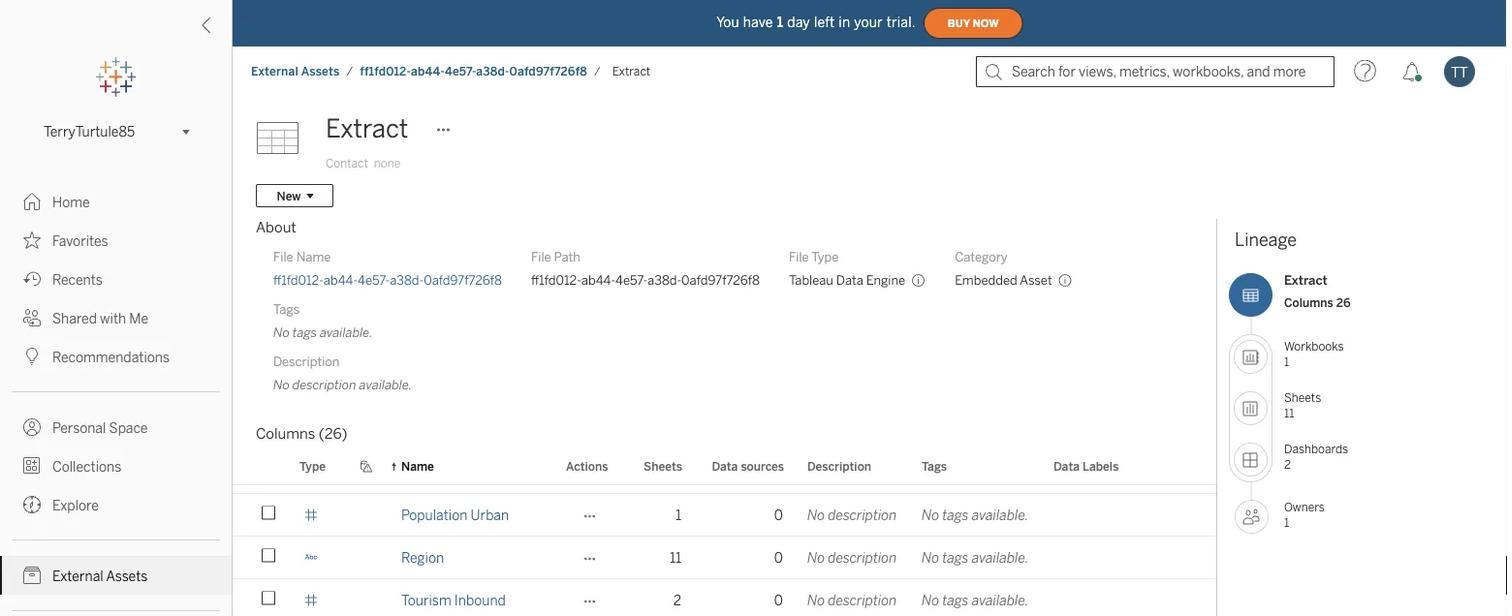 Task type: vqa. For each thing, say whether or not it's contained in the screenshot.
Workbooks icon
yes



Task type: locate. For each thing, give the bounding box(es) containing it.
name
[[296, 249, 331, 265], [401, 460, 434, 474]]

1 horizontal spatial name
[[401, 460, 434, 474]]

1 horizontal spatial sheets
[[1285, 391, 1322, 405]]

external inside main navigation. press the up and down arrow keys to access links. element
[[52, 569, 103, 585]]

3 no description from the top
[[808, 550, 897, 566]]

1 horizontal spatial file
[[531, 249, 551, 265]]

1 / from the left
[[347, 64, 353, 79]]

1 down owners
[[1285, 516, 1290, 530]]

1 inside row group
[[676, 508, 682, 524]]

0 vertical spatial columns
[[1285, 296, 1334, 310]]

this file type can contain multiple tables. image
[[911, 273, 926, 288]]

2 horizontal spatial a38d-
[[648, 272, 682, 288]]

/ left extract element
[[594, 64, 601, 79]]

population
[[401, 465, 468, 481], [401, 508, 468, 524]]

0 vertical spatial ff1fd012-ab44-4e57-a38d-0afd97f726f8 link
[[359, 64, 589, 80]]

ab44- inside file name ff1fd012-ab44-4e57-a38d-0afd97f726f8
[[324, 272, 358, 288]]

0 vertical spatial 2
[[1285, 458, 1291, 472]]

real image left (26) on the left bottom of the page
[[304, 423, 318, 437]]

0 vertical spatial assets
[[301, 64, 340, 79]]

0 vertical spatial name
[[296, 249, 331, 265]]

1 horizontal spatial ab44-
[[411, 64, 445, 79]]

external assets link
[[250, 64, 341, 80], [0, 557, 232, 595]]

1 vertical spatial ff1fd012-ab44-4e57-a38d-0afd97f726f8 link
[[273, 271, 502, 289]]

1 inside owners 1
[[1285, 516, 1290, 530]]

none
[[374, 157, 401, 171]]

a38d-
[[476, 64, 510, 79], [390, 272, 424, 288], [648, 272, 682, 288]]

0 vertical spatial external assets link
[[250, 64, 341, 80]]

file inside file path ff1fd012-ab44-4e57-a38d-0afd97f726f8
[[531, 249, 551, 265]]

4 row from the top
[[233, 537, 1346, 582]]

0 vertical spatial description
[[273, 354, 340, 369]]

about
[[256, 219, 297, 237]]

ff1fd012- up none
[[360, 64, 411, 79]]

no
[[273, 325, 290, 340], [273, 377, 290, 393], [808, 465, 825, 481], [922, 465, 940, 481], [808, 508, 825, 524], [922, 508, 940, 524], [808, 550, 825, 566], [922, 550, 940, 566], [808, 593, 825, 609], [922, 593, 940, 609]]

0 vertical spatial real image
[[304, 423, 318, 437]]

2 0 from the top
[[775, 508, 783, 524]]

file up tableau
[[789, 249, 809, 265]]

string image
[[304, 39, 318, 53]]

4e57- inside file path ff1fd012-ab44-4e57-a38d-0afd97f726f8
[[616, 272, 648, 288]]

data left labels
[[1054, 460, 1080, 474]]

1 left day
[[777, 14, 784, 30]]

2 file from the left
[[531, 249, 551, 265]]

4e57-
[[445, 64, 476, 79], [358, 272, 390, 288], [616, 272, 648, 288]]

0 horizontal spatial ff1fd012-
[[273, 272, 324, 288]]

columns left 26
[[1285, 296, 1334, 310]]

2 horizontal spatial file
[[789, 249, 809, 265]]

1 horizontal spatial assets
[[301, 64, 340, 79]]

1 horizontal spatial extract
[[613, 64, 651, 79]]

no tags available.
[[922, 465, 1029, 481], [922, 508, 1029, 524], [922, 550, 1029, 566], [922, 593, 1029, 609]]

1 no description from the top
[[808, 465, 897, 481]]

1 file from the left
[[273, 249, 293, 265]]

1 down 3
[[676, 508, 682, 524]]

you
[[717, 14, 740, 30]]

new button
[[256, 184, 334, 207]]

me
[[129, 311, 149, 327]]

population for population total
[[401, 465, 468, 481]]

sheets
[[1285, 391, 1322, 405], [644, 460, 683, 474]]

1 horizontal spatial ff1fd012-
[[360, 64, 411, 79]]

shared with me
[[52, 311, 149, 327]]

tags inside grid
[[922, 460, 947, 474]]

1 vertical spatial external
[[52, 569, 103, 585]]

personal space
[[52, 420, 148, 436]]

external assets link down string image
[[250, 64, 341, 80]]

26
[[1337, 296, 1351, 310]]

embedded asset
[[955, 272, 1053, 288]]

total
[[470, 465, 500, 481]]

3
[[674, 465, 682, 481]]

urban
[[471, 508, 509, 524]]

type up tableau
[[812, 249, 839, 265]]

3 no tags available. from the top
[[922, 550, 1029, 566]]

2 horizontal spatial 4e57-
[[616, 272, 648, 288]]

1 vertical spatial tags
[[922, 460, 947, 474]]

0 horizontal spatial tags
[[273, 302, 300, 317]]

4 0 from the top
[[775, 593, 783, 609]]

name down "about"
[[296, 249, 331, 265]]

name inside file name ff1fd012-ab44-4e57-a38d-0afd97f726f8
[[296, 249, 331, 265]]

sheets right actions
[[644, 460, 683, 474]]

population urban
[[401, 508, 509, 524]]

columns up integer icon on the left of the page
[[256, 426, 315, 443]]

4e57- for file path ff1fd012-ab44-4e57-a38d-0afd97f726f8
[[616, 272, 648, 288]]

ab44- for file path ff1fd012-ab44-4e57-a38d-0afd97f726f8
[[582, 272, 616, 288]]

0 vertical spatial external
[[251, 64, 299, 79]]

no tags available. for 1
[[922, 508, 1029, 524]]

0 for 2
[[775, 593, 783, 609]]

a38d- inside file name ff1fd012-ab44-4e57-a38d-0afd97f726f8
[[390, 272, 424, 288]]

extract inside the extract columns 26
[[1285, 273, 1328, 288]]

extract element
[[607, 64, 657, 79]]

path
[[554, 249, 581, 265]]

assets
[[301, 64, 340, 79], [106, 569, 148, 585]]

2 horizontal spatial 0afd97f726f8
[[682, 272, 760, 288]]

sheets down workbooks
[[1285, 391, 1322, 405]]

ab44-
[[411, 64, 445, 79], [324, 272, 358, 288], [582, 272, 616, 288]]

3 0 from the top
[[775, 550, 783, 566]]

1 vertical spatial real image
[[304, 509, 318, 522]]

recommendations
[[52, 350, 170, 366]]

external up table image at left
[[251, 64, 299, 79]]

/ up contact
[[347, 64, 353, 79]]

tags for tags no tags available.
[[273, 302, 300, 317]]

description inside description no description available.
[[273, 354, 340, 369]]

description right sources
[[808, 460, 872, 474]]

a38d- inside file path ff1fd012-ab44-4e57-a38d-0afd97f726f8
[[648, 272, 682, 288]]

lineage
[[1235, 230, 1297, 251]]

real image up string icon
[[304, 509, 318, 522]]

0 horizontal spatial a38d-
[[390, 272, 424, 288]]

0 horizontal spatial sheets
[[644, 460, 683, 474]]

external assets link down explore link
[[0, 557, 232, 595]]

0 vertical spatial sheets
[[1285, 391, 1322, 405]]

in
[[839, 14, 851, 30]]

grid
[[233, 0, 1346, 617]]

2
[[1285, 458, 1291, 472], [674, 593, 682, 609]]

explore
[[52, 498, 99, 514]]

workbooks 1 sheets 11
[[1285, 340, 1344, 420]]

3 row from the top
[[233, 494, 1346, 539]]

no description
[[808, 465, 897, 481], [808, 508, 897, 524], [808, 550, 897, 566], [808, 593, 897, 609]]

real image
[[304, 338, 318, 351], [304, 381, 318, 394], [304, 594, 318, 607]]

0 horizontal spatial file
[[273, 249, 293, 265]]

data labels
[[1054, 460, 1119, 474]]

2 no description from the top
[[808, 508, 897, 524]]

file left integer image
[[273, 249, 293, 265]]

0 horizontal spatial /
[[347, 64, 353, 79]]

0afd97f726f8
[[510, 64, 588, 79], [424, 272, 502, 288], [682, 272, 760, 288]]

1 vertical spatial description
[[808, 460, 872, 474]]

string image
[[304, 551, 318, 565]]

contact
[[326, 157, 368, 171]]

11 down 3
[[670, 550, 682, 566]]

5 row from the top
[[233, 580, 1346, 617]]

name up population urban link
[[401, 460, 434, 474]]

tags no tags available.
[[273, 302, 373, 340]]

owners
[[1285, 501, 1325, 515]]

real image down string icon
[[304, 594, 318, 607]]

new
[[277, 189, 301, 203]]

1 horizontal spatial tags
[[922, 460, 947, 474]]

1 vertical spatial population
[[401, 508, 468, 524]]

0 horizontal spatial data
[[712, 460, 738, 474]]

tags
[[293, 325, 317, 340], [943, 465, 969, 481], [943, 508, 969, 524], [943, 550, 969, 566], [943, 593, 969, 609]]

1 vertical spatial real image
[[304, 381, 318, 394]]

extract
[[613, 64, 651, 79], [326, 114, 408, 144], [1285, 273, 1328, 288]]

real image up description no description available.
[[304, 338, 318, 351]]

0 horizontal spatial type
[[300, 460, 326, 474]]

1 horizontal spatial external
[[251, 64, 299, 79]]

file for file path
[[531, 249, 551, 265]]

11
[[1285, 406, 1295, 420], [670, 550, 682, 566]]

contact none
[[326, 157, 401, 171]]

data
[[837, 272, 864, 288], [712, 460, 738, 474], [1054, 460, 1080, 474]]

inbound
[[455, 593, 506, 609]]

1 vertical spatial type
[[300, 460, 326, 474]]

population urban link
[[401, 494, 509, 536]]

external for external assets
[[52, 569, 103, 585]]

row group containing population total
[[233, 452, 1346, 617]]

recommendations link
[[0, 337, 232, 376]]

row containing population urban
[[233, 494, 1346, 539]]

grid containing population total
[[233, 0, 1346, 617]]

ab44- inside file path ff1fd012-ab44-4e57-a38d-0afd97f726f8
[[582, 272, 616, 288]]

1 population from the top
[[401, 465, 468, 481]]

no inside description no description available.
[[273, 377, 290, 393]]

2 vertical spatial extract
[[1285, 273, 1328, 288]]

assets for external assets
[[106, 569, 148, 585]]

1
[[777, 14, 784, 30], [1285, 355, 1290, 369], [676, 508, 682, 524], [1285, 516, 1290, 530]]

tags inside tags no tags available.
[[293, 325, 317, 340]]

0 horizontal spatial name
[[296, 249, 331, 265]]

columns
[[1285, 296, 1334, 310], [256, 426, 315, 443]]

ff1fd012- down 'path'
[[531, 272, 582, 288]]

0 horizontal spatial external
[[52, 569, 103, 585]]

0 vertical spatial type
[[812, 249, 839, 265]]

1 vertical spatial 11
[[670, 550, 682, 566]]

asset
[[1020, 272, 1053, 288]]

navigation panel element
[[0, 58, 232, 617]]

2 row group from the top
[[233, 452, 1346, 617]]

sheets inside grid
[[644, 460, 683, 474]]

file left 'path'
[[531, 249, 551, 265]]

1 vertical spatial assets
[[106, 569, 148, 585]]

11 right sheets "image" at the bottom
[[1285, 406, 1295, 420]]

1 horizontal spatial description
[[808, 460, 872, 474]]

2 population from the top
[[401, 508, 468, 524]]

3 real image from the top
[[304, 594, 318, 607]]

ff1fd012- inside file name ff1fd012-ab44-4e57-a38d-0afd97f726f8
[[273, 272, 324, 288]]

columns (26)
[[256, 426, 348, 443]]

1 horizontal spatial a38d-
[[476, 64, 510, 79]]

population up "region" link
[[401, 508, 468, 524]]

integer image
[[304, 253, 318, 266]]

0 horizontal spatial 2
[[674, 593, 682, 609]]

0 horizontal spatial 0afd97f726f8
[[424, 272, 502, 288]]

2 vertical spatial real image
[[304, 594, 318, 607]]

collections
[[52, 459, 121, 475]]

ff1fd012-
[[360, 64, 411, 79], [273, 272, 324, 288], [531, 272, 582, 288]]

0 horizontal spatial columns
[[256, 426, 315, 443]]

2 horizontal spatial ab44-
[[582, 272, 616, 288]]

2 no tags available. from the top
[[922, 508, 1029, 524]]

4 no description from the top
[[808, 593, 897, 609]]

external down explore
[[52, 569, 103, 585]]

a38d- for file path ff1fd012-ab44-4e57-a38d-0afd97f726f8
[[648, 272, 682, 288]]

1 vertical spatial columns
[[256, 426, 315, 443]]

available.
[[320, 325, 373, 340], [359, 377, 412, 393], [972, 465, 1029, 481], [972, 508, 1029, 524], [972, 550, 1029, 566], [972, 593, 1029, 609]]

0afd97f726f8 inside file name ff1fd012-ab44-4e57-a38d-0afd97f726f8
[[424, 272, 502, 288]]

description for 2
[[828, 593, 897, 609]]

file
[[273, 249, 293, 265], [531, 249, 551, 265], [789, 249, 809, 265]]

assets inside external assets link
[[106, 569, 148, 585]]

population for population urban
[[401, 508, 468, 524]]

1 horizontal spatial 11
[[1285, 406, 1295, 420]]

no tags available. for 2
[[922, 593, 1029, 609]]

description inside grid
[[808, 460, 872, 474]]

4e57- inside file name ff1fd012-ab44-4e57-a38d-0afd97f726f8
[[358, 272, 390, 288]]

row containing tourism inbound
[[233, 580, 1346, 617]]

with
[[100, 311, 126, 327]]

home
[[52, 194, 90, 210]]

actions
[[566, 460, 608, 474]]

0 vertical spatial population
[[401, 465, 468, 481]]

0 vertical spatial tags
[[273, 302, 300, 317]]

1 horizontal spatial /
[[594, 64, 601, 79]]

1 horizontal spatial data
[[837, 272, 864, 288]]

ff1fd012- inside file path ff1fd012-ab44-4e57-a38d-0afd97f726f8
[[531, 272, 582, 288]]

data left sources
[[712, 460, 738, 474]]

assets down string image
[[301, 64, 340, 79]]

0 vertical spatial 11
[[1285, 406, 1295, 420]]

0 vertical spatial real image
[[304, 338, 318, 351]]

no description for 11
[[808, 550, 897, 566]]

tags
[[273, 302, 300, 317], [922, 460, 947, 474]]

row containing population total
[[233, 452, 1236, 494]]

0afd97f726f8 inside file path ff1fd012-ab44-4e57-a38d-0afd97f726f8
[[682, 272, 760, 288]]

0 horizontal spatial external assets link
[[0, 557, 232, 595]]

0 horizontal spatial 4e57-
[[358, 272, 390, 288]]

1 vertical spatial sheets
[[644, 460, 683, 474]]

external assets / ff1fd012-ab44-4e57-a38d-0afd97f726f8 /
[[251, 64, 601, 79]]

tags inside tags no tags available.
[[273, 302, 300, 317]]

trial.
[[887, 14, 916, 30]]

2 horizontal spatial data
[[1054, 460, 1080, 474]]

4 no tags available. from the top
[[922, 593, 1029, 609]]

type
[[812, 249, 839, 265], [300, 460, 326, 474]]

data left engine
[[837, 272, 864, 288]]

row
[[233, 0, 1236, 25], [233, 452, 1236, 494], [233, 494, 1346, 539], [233, 537, 1346, 582], [233, 580, 1346, 617]]

1 horizontal spatial columns
[[1285, 296, 1334, 310]]

/
[[347, 64, 353, 79], [594, 64, 601, 79]]

1 real image from the top
[[304, 338, 318, 351]]

1 horizontal spatial 2
[[1285, 458, 1291, 472]]

real image
[[304, 423, 318, 437], [304, 509, 318, 522]]

tourism inbound
[[401, 593, 506, 609]]

assets down explore link
[[106, 569, 148, 585]]

file path ff1fd012-ab44-4e57-a38d-0afd97f726f8
[[531, 249, 760, 288]]

row group
[[233, 0, 1236, 452], [233, 452, 1346, 617]]

population up population urban link
[[401, 465, 468, 481]]

description down tags no tags available.
[[273, 354, 340, 369]]

tags for tags
[[922, 460, 947, 474]]

2 horizontal spatial extract
[[1285, 273, 1328, 288]]

file inside file name ff1fd012-ab44-4e57-a38d-0afd97f726f8
[[273, 249, 293, 265]]

0 horizontal spatial extract
[[326, 114, 408, 144]]

file name ff1fd012-ab44-4e57-a38d-0afd97f726f8
[[273, 249, 502, 288]]

0 horizontal spatial assets
[[106, 569, 148, 585]]

real image up "columns (26)" on the bottom left
[[304, 381, 318, 394]]

1 0 from the top
[[775, 465, 783, 481]]

0
[[775, 465, 783, 481], [775, 508, 783, 524], [775, 550, 783, 566], [775, 593, 783, 609]]

0 horizontal spatial description
[[273, 354, 340, 369]]

region link
[[401, 537, 444, 579]]

ff1fd012- down integer image
[[273, 272, 324, 288]]

available. inside description no description available.
[[359, 377, 412, 393]]

description
[[293, 377, 356, 393], [828, 465, 897, 481], [828, 508, 897, 524], [828, 550, 897, 566], [828, 593, 897, 609]]

main navigation. press the up and down arrow keys to access links. element
[[0, 182, 232, 617]]

buy
[[948, 17, 970, 29]]

type down "columns (26)" on the bottom left
[[300, 460, 326, 474]]

2 horizontal spatial ff1fd012-
[[531, 272, 582, 288]]

now
[[973, 17, 999, 29]]

1 down workbooks
[[1285, 355, 1290, 369]]

2 row from the top
[[233, 452, 1236, 494]]

tags for 1
[[943, 508, 969, 524]]

ff1fd012- for file path
[[531, 272, 582, 288]]

row containing region
[[233, 537, 1346, 582]]

0 horizontal spatial ab44-
[[324, 272, 358, 288]]

ff1fd012-ab44-4e57-a38d-0afd97f726f8 link
[[359, 64, 589, 80], [273, 271, 502, 289]]



Task type: describe. For each thing, give the bounding box(es) containing it.
engine
[[867, 272, 906, 288]]

category
[[955, 249, 1008, 265]]

description for 1
[[828, 508, 897, 524]]

population total
[[401, 465, 500, 481]]

tags for 2
[[943, 593, 969, 609]]

owners 1
[[1285, 501, 1325, 530]]

file type
[[789, 249, 839, 265]]

tableau
[[789, 272, 834, 288]]

1 real image from the top
[[304, 423, 318, 437]]

description for 11
[[828, 550, 897, 566]]

workbooks image
[[1234, 340, 1268, 374]]

extract columns 26
[[1285, 273, 1351, 310]]

columns image
[[1229, 273, 1273, 317]]

available. inside tags no tags available.
[[320, 325, 373, 340]]

sheets inside workbooks 1 sheets 11
[[1285, 391, 1322, 405]]

columns inside the extract columns 26
[[1285, 296, 1334, 310]]

data sources
[[712, 460, 784, 474]]

favorites
[[52, 233, 108, 249]]

1 horizontal spatial external assets link
[[250, 64, 341, 80]]

2 real image from the top
[[304, 509, 318, 522]]

1 vertical spatial name
[[401, 460, 434, 474]]

row inside row group
[[233, 452, 1236, 494]]

home link
[[0, 182, 232, 221]]

embedded
[[955, 272, 1018, 288]]

space
[[109, 420, 148, 436]]

tags for 11
[[943, 550, 969, 566]]

1 vertical spatial extract
[[326, 114, 408, 144]]

0 horizontal spatial 11
[[670, 550, 682, 566]]

you have 1 day left in your trial.
[[717, 14, 916, 30]]

1 row group from the top
[[233, 0, 1236, 452]]

2 / from the left
[[594, 64, 601, 79]]

assets for external assets / ff1fd012-ab44-4e57-a38d-0afd97f726f8 /
[[301, 64, 340, 79]]

description inside description no description available.
[[293, 377, 356, 393]]

integer image
[[304, 466, 318, 479]]

1 inside workbooks 1 sheets 11
[[1285, 355, 1290, 369]]

personal
[[52, 420, 106, 436]]

0afd97f726f8 for file name ff1fd012-ab44-4e57-a38d-0afd97f726f8
[[424, 272, 502, 288]]

1 horizontal spatial 4e57-
[[445, 64, 476, 79]]

(26)
[[319, 426, 348, 443]]

tourism inbound link
[[401, 580, 506, 617]]

description no description available.
[[273, 354, 412, 393]]

dashboards
[[1285, 442, 1349, 457]]

1 no tags available. from the top
[[922, 465, 1029, 481]]

terryturtule85
[[44, 124, 135, 140]]

personal space link
[[0, 408, 232, 447]]

left
[[814, 14, 835, 30]]

region
[[401, 550, 444, 566]]

4e57- for file name ff1fd012-ab44-4e57-a38d-0afd97f726f8
[[358, 272, 390, 288]]

0 for 1
[[775, 508, 783, 524]]

no description for 1
[[808, 508, 897, 524]]

collections link
[[0, 447, 232, 486]]

dashboards 2
[[1285, 442, 1349, 472]]

population total link
[[401, 452, 500, 493]]

this table or file is embedded in the published asset on the server, and you can't create a new workbook from it. files embedded in workbooks aren't shared with other tableau site users. image
[[1058, 273, 1073, 288]]

external assets
[[52, 569, 148, 585]]

tableau data engine
[[789, 272, 906, 288]]

a38d- for file name ff1fd012-ab44-4e57-a38d-0afd97f726f8
[[390, 272, 424, 288]]

0 vertical spatial extract
[[613, 64, 651, 79]]

1 horizontal spatial 0afd97f726f8
[[510, 64, 588, 79]]

ab44- for file name ff1fd012-ab44-4e57-a38d-0afd97f726f8
[[324, 272, 358, 288]]

day
[[787, 14, 810, 30]]

description for description
[[808, 460, 872, 474]]

recents
[[52, 272, 103, 288]]

external for external assets / ff1fd012-ab44-4e57-a38d-0afd97f726f8 /
[[251, 64, 299, 79]]

favorites link
[[0, 221, 232, 260]]

3 file from the left
[[789, 249, 809, 265]]

sheets image
[[1234, 392, 1268, 426]]

1 horizontal spatial type
[[812, 249, 839, 265]]

shared
[[52, 311, 97, 327]]

tourism
[[401, 593, 452, 609]]

sources
[[741, 460, 784, 474]]

description for description no description available.
[[273, 354, 340, 369]]

2 inside dashboards 2
[[1285, 458, 1291, 472]]

file for file name
[[273, 249, 293, 265]]

workbooks
[[1285, 340, 1344, 354]]

table image
[[256, 110, 314, 168]]

no inside tags no tags available.
[[273, 325, 290, 340]]

1 vertical spatial 2
[[674, 593, 682, 609]]

recents link
[[0, 260, 232, 299]]

2 real image from the top
[[304, 381, 318, 394]]

data for data sources
[[712, 460, 738, 474]]

11 inside workbooks 1 sheets 11
[[1285, 406, 1295, 420]]

your
[[854, 14, 883, 30]]

0afd97f726f8 for file path ff1fd012-ab44-4e57-a38d-0afd97f726f8
[[682, 272, 760, 288]]

shared with me link
[[0, 299, 232, 337]]

data for data labels
[[1054, 460, 1080, 474]]

terryturtule85 button
[[36, 120, 196, 143]]

have
[[743, 14, 773, 30]]

Search for views, metrics, workbooks, and more text field
[[976, 56, 1335, 87]]

labels
[[1083, 460, 1119, 474]]

owners image
[[1235, 500, 1269, 534]]

1 vertical spatial external assets link
[[0, 557, 232, 595]]

dashboards image
[[1234, 443, 1268, 477]]

ff1fd012- for file name
[[273, 272, 324, 288]]

buy now
[[948, 17, 999, 29]]

explore link
[[0, 486, 232, 525]]

1 row from the top
[[233, 0, 1236, 25]]

no description for 2
[[808, 593, 897, 609]]

buy now button
[[924, 8, 1024, 39]]

no tags available. for 11
[[922, 550, 1029, 566]]

0 for 11
[[775, 550, 783, 566]]



